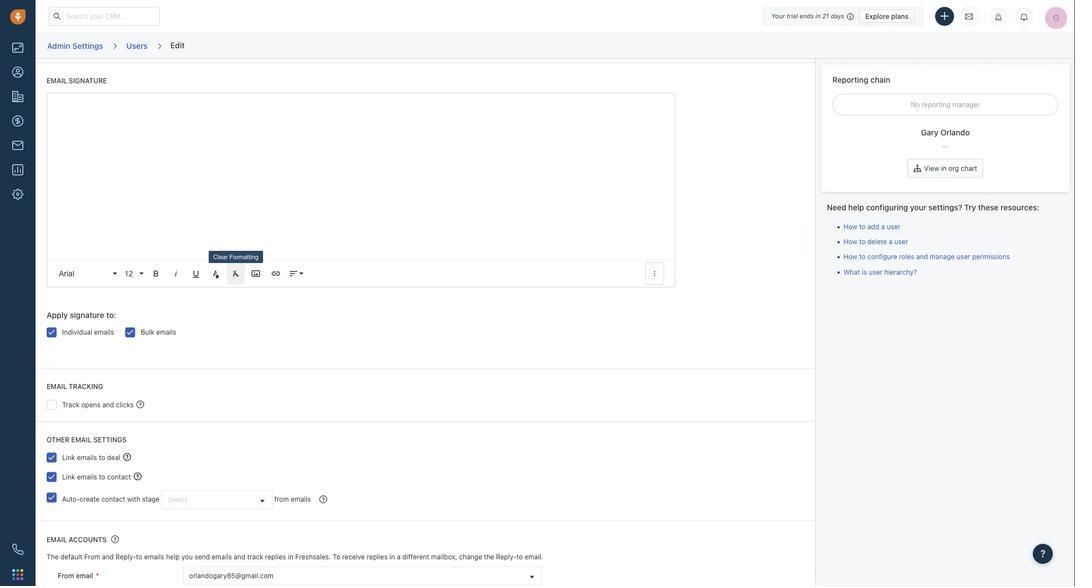 Task type: describe. For each thing, give the bounding box(es) containing it.
your
[[772, 12, 785, 20]]

emails for bulk emails
[[156, 329, 176, 337]]

your trial ends in 21 days
[[772, 12, 845, 20]]

email for from
[[76, 572, 93, 580]]

email signature
[[47, 77, 107, 85]]

ends
[[800, 12, 814, 20]]

the
[[47, 553, 59, 561]]

in left different
[[390, 553, 395, 561]]

select link
[[162, 491, 272, 509]]

opens
[[81, 401, 101, 409]]

these
[[978, 203, 999, 212]]

user right is
[[869, 268, 883, 276]]

in inside view in org chart button
[[941, 165, 947, 172]]

auto-
[[62, 496, 80, 503]]

how to configure roles and manage user permissions
[[844, 253, 1010, 261]]

a for delete
[[889, 238, 893, 246]]

application containing arial
[[47, 93, 675, 288]]

your
[[910, 203, 927, 212]]

phone element
[[7, 539, 29, 561]]

with
[[127, 496, 140, 503]]

configuring
[[866, 203, 908, 212]]

user right add
[[887, 223, 901, 231]]

send email image
[[965, 12, 973, 21]]

how to configure roles and manage user permissions link
[[844, 253, 1010, 261]]

arial
[[59, 270, 74, 278]]

is
[[862, 268, 867, 276]]

orlandogary85@gmail.com
[[189, 572, 274, 580]]

no
[[911, 101, 920, 108]]

what
[[844, 268, 860, 276]]

the
[[484, 553, 494, 561]]

orlando
[[941, 128, 970, 137]]

delete
[[868, 238, 887, 246]]

change
[[459, 553, 482, 561]]

question circled image
[[319, 495, 327, 504]]

different
[[403, 553, 429, 561]]

1 vertical spatial from
[[58, 572, 74, 580]]

other email settings
[[47, 436, 127, 444]]

emails for individual emails
[[94, 329, 114, 337]]

add
[[868, 223, 880, 231]]

explore plans link
[[860, 9, 915, 23]]

email for email tracking
[[47, 383, 67, 391]]

users link
[[126, 37, 148, 55]]

and right roles
[[917, 253, 928, 261]]

bulk
[[141, 329, 154, 337]]

stage
[[142, 496, 160, 503]]

tracking
[[69, 383, 103, 391]]

bulk emails
[[141, 329, 176, 337]]

email accounts
[[47, 536, 107, 544]]

0 vertical spatial question circled image
[[136, 400, 144, 409]]

view in org chart button
[[908, 159, 984, 178]]

emails for link emails to contact
[[77, 473, 97, 481]]

1 replies from the left
[[265, 553, 286, 561]]

1 reply- from the left
[[116, 553, 136, 561]]

admin
[[47, 41, 70, 50]]

configure
[[868, 253, 897, 261]]

how for how to configure roles and manage user permissions
[[844, 253, 858, 261]]

email for email accounts
[[47, 536, 67, 544]]

individual emails
[[62, 329, 114, 337]]

hierarchy?
[[885, 268, 917, 276]]

from email
[[58, 572, 93, 580]]

from emails
[[274, 496, 311, 503]]

to down link emails to deal
[[99, 473, 105, 481]]

arial button
[[55, 263, 118, 285]]

emails for from emails
[[291, 496, 311, 503]]

reporting
[[922, 101, 951, 108]]

to left deal
[[99, 454, 105, 462]]

0 horizontal spatial a
[[397, 553, 401, 561]]

explore plans
[[866, 12, 909, 20]]

click to learn how to link emails to contacts image
[[134, 473, 142, 481]]

user up roles
[[895, 238, 908, 246]]

in left freshsales.
[[288, 553, 294, 561]]

1 horizontal spatial from
[[84, 553, 100, 561]]

from
[[274, 496, 289, 503]]

settings
[[72, 41, 103, 50]]

gary orlando --
[[921, 128, 970, 150]]

view in org chart
[[924, 165, 977, 172]]

how to add a user link
[[844, 223, 901, 231]]

auto-create contact with stage
[[62, 496, 160, 503]]

0 vertical spatial contact
[[107, 473, 131, 481]]

the default from and reply-to emails help you send emails and track replies in freshsales. to receive replies in a different mailbox, change the reply-to email.
[[47, 553, 543, 561]]

12
[[124, 270, 133, 278]]

default
[[60, 553, 82, 561]]

click to learn how to link conversations to deals image
[[123, 454, 131, 461]]

21
[[823, 12, 829, 20]]

settings?
[[929, 203, 963, 212]]

gary
[[921, 128, 939, 137]]

Search your CRM... text field
[[49, 7, 160, 26]]

track opens and clicks
[[62, 401, 134, 409]]

try
[[965, 203, 976, 212]]

to
[[333, 553, 340, 561]]

freshworks switcher image
[[12, 569, 23, 580]]

manager
[[953, 101, 980, 108]]

to left you
[[136, 553, 142, 561]]

what's new image
[[995, 13, 1003, 21]]

signature
[[69, 77, 107, 85]]

resources:
[[1001, 203, 1040, 212]]

chain
[[871, 75, 891, 84]]

what is user hierarchy? link
[[844, 268, 917, 276]]



Task type: locate. For each thing, give the bounding box(es) containing it.
to:
[[106, 311, 116, 320]]

2 reply- from the left
[[496, 553, 517, 561]]

a right delete
[[889, 238, 893, 246]]

plans
[[892, 12, 909, 20]]

view
[[924, 165, 940, 172]]

emails right send
[[212, 553, 232, 561]]

need help configuring your settings? try these resources:
[[827, 203, 1040, 212]]

0 vertical spatial link
[[62, 454, 75, 462]]

contact left the with
[[101, 496, 125, 503]]

from down accounts
[[84, 553, 100, 561]]

0 vertical spatial help
[[849, 203, 864, 212]]

replies right track
[[265, 553, 286, 561]]

2 email from the top
[[47, 383, 67, 391]]

0 horizontal spatial reply-
[[116, 553, 136, 561]]

-
[[943, 142, 946, 150], [946, 142, 949, 150]]

12 button
[[120, 263, 145, 285]]

link emails to deal
[[62, 454, 120, 462]]

you
[[181, 553, 193, 561]]

question circled image right clicks
[[136, 400, 144, 409]]

email up track
[[47, 383, 67, 391]]

to left delete
[[860, 238, 866, 246]]

1 email from the top
[[47, 77, 67, 85]]

1 vertical spatial email
[[47, 383, 67, 391]]

2 vertical spatial how
[[844, 253, 858, 261]]

signature
[[70, 311, 104, 320]]

manage
[[930, 253, 955, 261]]

emails down to:
[[94, 329, 114, 337]]

1 - from the left
[[943, 142, 946, 150]]

explore
[[866, 12, 890, 20]]

other
[[47, 436, 69, 444]]

individual
[[62, 329, 92, 337]]

formatting
[[229, 253, 259, 260]]

emails
[[94, 329, 114, 337], [156, 329, 176, 337], [77, 454, 97, 462], [77, 473, 97, 481], [291, 496, 311, 503], [144, 553, 164, 561], [212, 553, 232, 561]]

clear
[[213, 253, 228, 260]]

user
[[887, 223, 901, 231], [895, 238, 908, 246], [957, 253, 971, 261], [869, 268, 883, 276]]

permissions
[[972, 253, 1010, 261]]

email tracking
[[47, 383, 103, 391]]

email for other
[[71, 436, 92, 444]]

clicks
[[116, 401, 134, 409]]

in
[[816, 12, 821, 20], [941, 165, 947, 172], [288, 553, 294, 561], [390, 553, 395, 561]]

a right add
[[881, 223, 885, 231]]

link down other
[[62, 454, 75, 462]]

emails down other email settings
[[77, 454, 97, 462]]

replies
[[265, 553, 286, 561], [367, 553, 388, 561]]

how left add
[[844, 223, 858, 231]]

1 horizontal spatial reply-
[[496, 553, 517, 561]]

2 replies from the left
[[367, 553, 388, 561]]

1 horizontal spatial help
[[849, 203, 864, 212]]

emails for link emails to deal
[[77, 454, 97, 462]]

1 vertical spatial help
[[166, 553, 180, 561]]

0 vertical spatial how
[[844, 223, 858, 231]]

email up the the
[[47, 536, 67, 544]]

how
[[844, 223, 858, 231], [844, 238, 858, 246], [844, 253, 858, 261]]

from down default
[[58, 572, 74, 580]]

email
[[71, 436, 92, 444], [76, 572, 93, 580]]

2 horizontal spatial a
[[889, 238, 893, 246]]

a left different
[[397, 553, 401, 561]]

deal
[[107, 454, 120, 462]]

roles
[[899, 253, 915, 261]]

and left clicks
[[102, 401, 114, 409]]

how for how to delete a user
[[844, 238, 858, 246]]

how for how to add a user
[[844, 223, 858, 231]]

orlandogary85@gmail.com link
[[184, 567, 542, 585]]

how up what
[[844, 253, 858, 261]]

reply- right default
[[116, 553, 136, 561]]

apply
[[47, 311, 68, 320]]

1 vertical spatial contact
[[101, 496, 125, 503]]

1 horizontal spatial replies
[[367, 553, 388, 561]]

link emails to contact
[[62, 473, 131, 481]]

emails down link emails to deal
[[77, 473, 97, 481]]

help right need
[[849, 203, 864, 212]]

help
[[849, 203, 864, 212], [166, 553, 180, 561]]

0 horizontal spatial question circled image
[[111, 535, 119, 544]]

emails right bulk
[[156, 329, 176, 337]]

link for link emails to contact
[[62, 473, 75, 481]]

and down accounts
[[102, 553, 114, 561]]

link
[[62, 454, 75, 462], [62, 473, 75, 481]]

3 email from the top
[[47, 536, 67, 544]]

create
[[80, 496, 100, 503]]

send
[[195, 553, 210, 561]]

track
[[247, 553, 263, 561]]

apply signature to:
[[47, 311, 116, 320]]

reply-
[[116, 553, 136, 561], [496, 553, 517, 561]]

accounts
[[69, 536, 107, 544]]

phone image
[[12, 544, 23, 555]]

0 horizontal spatial help
[[166, 553, 180, 561]]

2 vertical spatial a
[[397, 553, 401, 561]]

0 horizontal spatial replies
[[265, 553, 286, 561]]

what is user hierarchy?
[[844, 268, 917, 276]]

contact
[[107, 473, 131, 481], [101, 496, 125, 503]]

1 vertical spatial link
[[62, 473, 75, 481]]

users
[[126, 41, 148, 50]]

from
[[84, 553, 100, 561], [58, 572, 74, 580]]

2 how from the top
[[844, 238, 858, 246]]

1 horizontal spatial a
[[881, 223, 885, 231]]

1 horizontal spatial question circled image
[[136, 400, 144, 409]]

in left 21
[[816, 12, 821, 20]]

3 how from the top
[[844, 253, 858, 261]]

help left you
[[166, 553, 180, 561]]

application
[[47, 93, 675, 288]]

need
[[827, 203, 847, 212]]

a
[[881, 223, 885, 231], [889, 238, 893, 246], [397, 553, 401, 561]]

reporting chain
[[833, 75, 891, 84]]

1 how from the top
[[844, 223, 858, 231]]

user right manage at the top right of page
[[957, 253, 971, 261]]

1 vertical spatial a
[[889, 238, 893, 246]]

how down "how to add a user" link
[[844, 238, 858, 246]]

how to delete a user
[[844, 238, 908, 246]]

email.
[[525, 553, 543, 561]]

replies right receive
[[367, 553, 388, 561]]

track
[[62, 401, 79, 409]]

in left org
[[941, 165, 947, 172]]

emails left you
[[144, 553, 164, 561]]

question circled image
[[136, 400, 144, 409], [111, 535, 119, 544]]

chart
[[961, 165, 977, 172]]

link for link emails to deal
[[62, 454, 75, 462]]

org
[[949, 165, 959, 172]]

to
[[860, 223, 866, 231], [860, 238, 866, 246], [860, 253, 866, 261], [99, 454, 105, 462], [99, 473, 105, 481], [136, 553, 142, 561], [517, 553, 523, 561]]

email down default
[[76, 572, 93, 580]]

question circled image right accounts
[[111, 535, 119, 544]]

email for email signature
[[47, 77, 67, 85]]

to up is
[[860, 253, 866, 261]]

reply- right the
[[496, 553, 517, 561]]

settings
[[93, 436, 127, 444]]

2 - from the left
[[946, 142, 949, 150]]

edit
[[170, 40, 185, 50]]

admin settings
[[47, 41, 103, 50]]

select
[[168, 496, 187, 504]]

how to add a user
[[844, 223, 901, 231]]

mailbox,
[[431, 553, 457, 561]]

to left email.
[[517, 553, 523, 561]]

to left add
[[860, 223, 866, 231]]

1 vertical spatial how
[[844, 238, 858, 246]]

how to delete a user link
[[844, 238, 908, 246]]

email up link emails to deal
[[71, 436, 92, 444]]

contact left click to learn how to link emails to contacts 'image'
[[107, 473, 131, 481]]

1 vertical spatial question circled image
[[111, 535, 119, 544]]

no reporting manager
[[911, 101, 980, 108]]

1 vertical spatial email
[[76, 572, 93, 580]]

0 horizontal spatial from
[[58, 572, 74, 580]]

1 link from the top
[[62, 454, 75, 462]]

trial
[[787, 12, 798, 20]]

a for add
[[881, 223, 885, 231]]

link up auto-
[[62, 473, 75, 481]]

0 vertical spatial email
[[47, 77, 67, 85]]

2 link from the top
[[62, 473, 75, 481]]

0 vertical spatial a
[[881, 223, 885, 231]]

0 vertical spatial email
[[71, 436, 92, 444]]

2 vertical spatial email
[[47, 536, 67, 544]]

days
[[831, 12, 845, 20]]

emails right from
[[291, 496, 311, 503]]

reporting
[[833, 75, 869, 84]]

freshsales.
[[295, 553, 331, 561]]

and left track
[[234, 553, 245, 561]]

receive
[[342, 553, 365, 561]]

clear formatting
[[213, 253, 259, 260]]

0 vertical spatial from
[[84, 553, 100, 561]]

email left signature
[[47, 77, 67, 85]]

admin settings link
[[47, 37, 104, 55]]



Task type: vqa. For each thing, say whether or not it's contained in the screenshot.
Apply signature to:
yes



